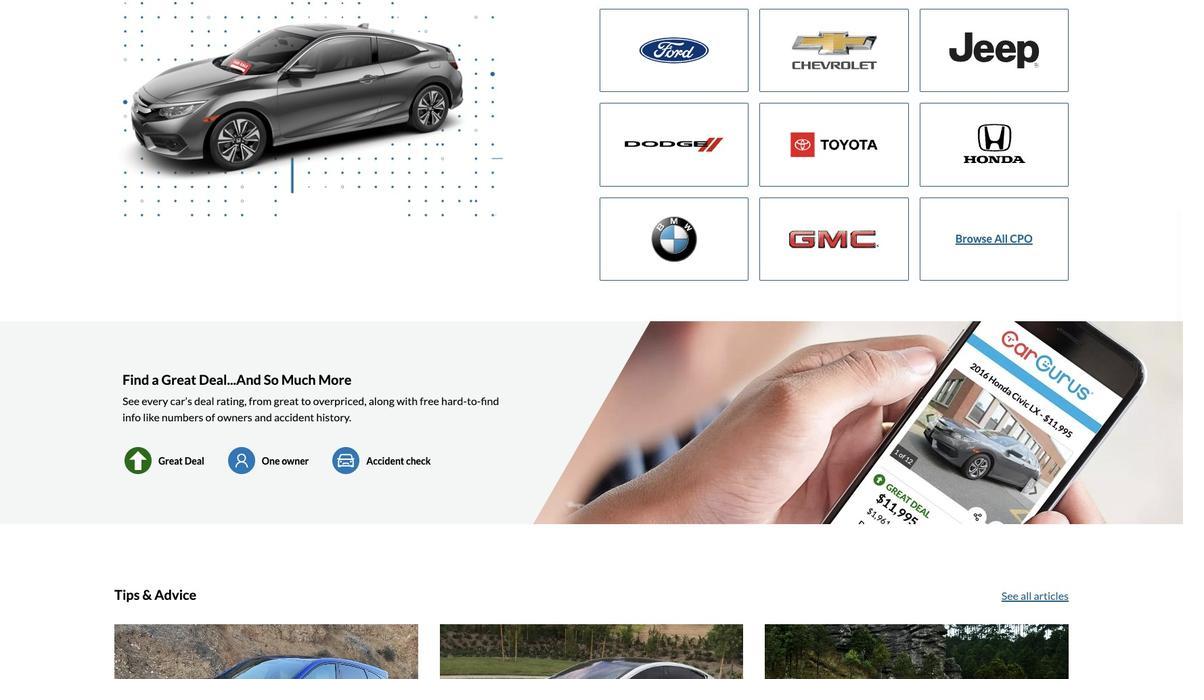 Task type: locate. For each thing, give the bounding box(es) containing it.
accident check
[[366, 455, 431, 467]]

0 vertical spatial see
[[122, 395, 140, 408]]

0 vertical spatial great
[[161, 372, 196, 388]]

the best used small suvs in 2023 image
[[765, 625, 1069, 680]]

1 horizontal spatial see
[[1002, 590, 1019, 603]]

much
[[281, 372, 316, 388]]

toyota image
[[760, 104, 908, 186]]

ford image
[[600, 10, 748, 92]]

history.
[[316, 411, 351, 424]]

accident
[[366, 455, 404, 467]]

info
[[122, 411, 141, 424]]

from
[[249, 395, 272, 408]]

see up info
[[122, 395, 140, 408]]

numbers
[[162, 411, 203, 424]]

owners
[[217, 411, 252, 424]]

1 vertical spatial great
[[158, 455, 183, 467]]

along
[[369, 395, 395, 408]]

&
[[142, 587, 152, 603]]

great
[[274, 395, 299, 408]]

all
[[1021, 590, 1032, 603]]

great deal
[[158, 455, 204, 467]]

advice
[[155, 587, 197, 603]]

one owner image
[[226, 448, 257, 475]]

one
[[262, 455, 280, 467]]

the best used suvs of 2024 image
[[114, 625, 418, 680]]

great up car's
[[161, 372, 196, 388]]

0 horizontal spatial see
[[122, 395, 140, 408]]

great
[[161, 372, 196, 388], [158, 455, 183, 467]]

see left all
[[1002, 590, 1019, 603]]

honda image
[[920, 104, 1068, 186]]

tips & advice
[[114, 587, 197, 603]]

great inside find a great deal...and so much more see every car's deal rating, from great to overpriced, along with free hard-to-find info like numbers of owners and accident history.
[[161, 372, 196, 388]]

deal
[[185, 455, 204, 467]]

browse all cpo link
[[956, 231, 1033, 247]]

see
[[122, 395, 140, 408], [1002, 590, 1019, 603]]

bmw image
[[600, 198, 748, 280]]

rating,
[[216, 395, 247, 408]]

see inside find a great deal...and so much more see every car's deal rating, from great to overpriced, along with free hard-to-find info like numbers of owners and accident history.
[[122, 395, 140, 408]]

check
[[406, 455, 431, 467]]

the best used electric cars in 2023 image
[[440, 625, 744, 680]]

great left deal
[[158, 455, 183, 467]]

1 vertical spatial see
[[1002, 590, 1019, 603]]

of
[[206, 411, 215, 424]]

more
[[318, 372, 352, 388]]



Task type: describe. For each thing, give the bounding box(es) containing it.
find a great deal...and so much more see every car's deal rating, from great to overpriced, along with free hard-to-find info like numbers of owners and accident history.
[[122, 372, 499, 424]]

accident
[[274, 411, 314, 424]]

cpo
[[1010, 232, 1033, 245]]

with
[[397, 395, 418, 408]]

and
[[254, 411, 272, 424]]

free
[[420, 395, 439, 408]]

owner
[[282, 455, 309, 467]]

accident check image
[[331, 448, 362, 475]]

hard-
[[441, 395, 467, 408]]

car's
[[170, 395, 192, 408]]

like
[[143, 411, 160, 424]]

every
[[142, 395, 168, 408]]

all
[[995, 232, 1008, 245]]

jeep image
[[920, 10, 1068, 92]]

see all articles link
[[1002, 588, 1069, 605]]

overpriced,
[[313, 395, 367, 408]]

to
[[301, 395, 311, 408]]

gmc image
[[760, 198, 908, 280]]

find
[[122, 372, 149, 388]]

deal...and
[[199, 372, 261, 388]]

see all articles
[[1002, 590, 1069, 603]]

a
[[152, 372, 159, 388]]

find
[[481, 395, 499, 408]]

great deal image
[[122, 448, 154, 475]]

articles
[[1034, 590, 1069, 603]]

dodge image
[[600, 104, 748, 186]]

tips
[[114, 587, 140, 603]]

so
[[264, 372, 279, 388]]

browse
[[956, 232, 992, 245]]

to-
[[467, 395, 481, 408]]

one owner
[[262, 455, 309, 467]]

browse all cpo
[[956, 232, 1033, 245]]

deal
[[194, 395, 214, 408]]

chevrolet image
[[760, 10, 908, 92]]



Task type: vqa. For each thing, say whether or not it's contained in the screenshot.
"Englewood," related to Power Package
no



